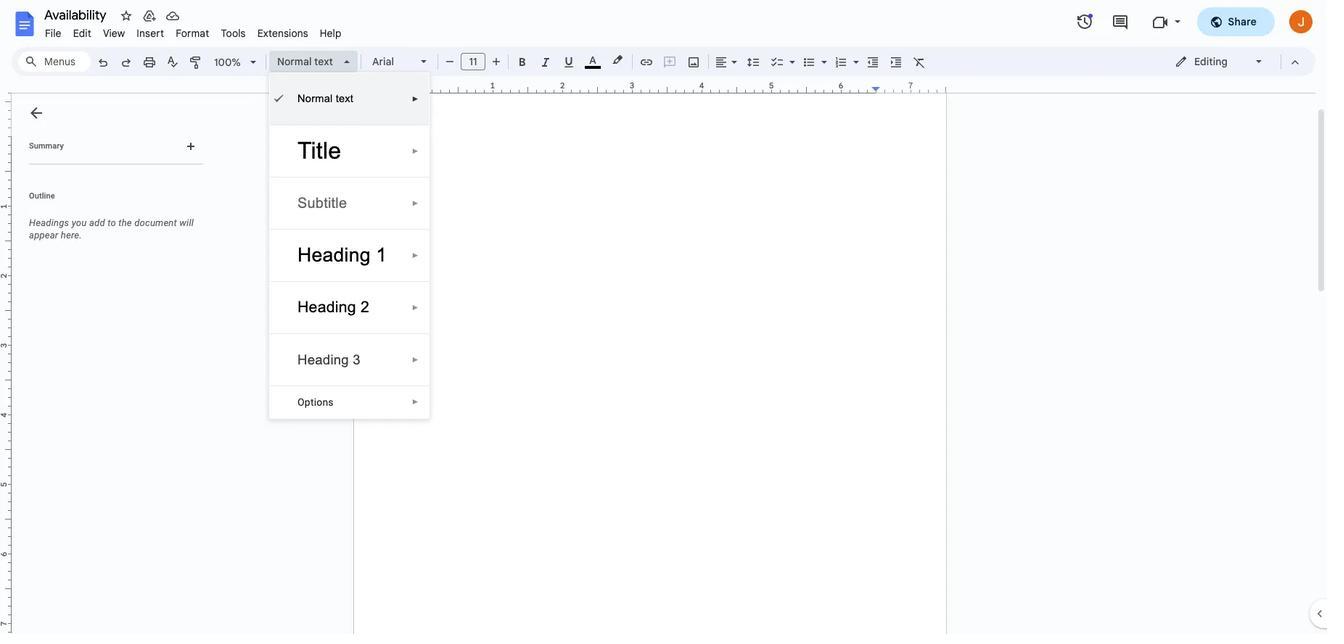 Task type: locate. For each thing, give the bounding box(es) containing it.
1 vertical spatial text
[[336, 93, 354, 105]]

menu bar
[[39, 19, 347, 43]]

tools menu item
[[215, 25, 252, 42]]

► for heading 2
[[412, 304, 419, 312]]

normal text down extensions
[[277, 55, 333, 68]]

options o element
[[298, 397, 338, 409]]

left margin image
[[354, 82, 427, 93]]

normal
[[277, 55, 312, 68], [298, 93, 333, 105]]

arial option
[[372, 52, 412, 72]]

heading left 2
[[298, 299, 356, 316]]

Zoom field
[[208, 52, 263, 73]]

2 heading from the top
[[298, 299, 356, 316]]

help menu item
[[314, 25, 347, 42]]

insert
[[137, 27, 164, 40]]

styles list. normal text selected. option
[[277, 52, 335, 72]]

normal down extensions
[[277, 55, 312, 68]]

text inside title list box
[[336, 93, 354, 105]]

normal text down styles list. normal text selected. option
[[298, 93, 354, 105]]

heading left 3
[[298, 353, 349, 368]]

insert image image
[[685, 52, 702, 72]]

3 ► from the top
[[412, 200, 419, 208]]

extensions menu item
[[252, 25, 314, 42]]

2 ► from the top
[[412, 147, 419, 155]]

to
[[108, 218, 116, 229]]

5 ► from the top
[[412, 304, 419, 312]]

Rename text field
[[39, 6, 115, 23]]

6 ► from the top
[[412, 356, 419, 364]]

format menu item
[[170, 25, 215, 42]]

Zoom text field
[[210, 52, 245, 73]]

►
[[412, 95, 419, 103], [412, 147, 419, 155], [412, 200, 419, 208], [412, 252, 419, 260], [412, 304, 419, 312], [412, 356, 419, 364], [412, 398, 419, 406]]

normal inside option
[[277, 55, 312, 68]]

0 horizontal spatial text
[[314, 55, 333, 68]]

heading for heading 2
[[298, 299, 356, 316]]

text left left margin image
[[336, 93, 354, 105]]

help
[[320, 27, 342, 40]]

normal down styles list. normal text selected. option
[[298, 93, 333, 105]]

heading 1
[[298, 245, 387, 266]]

3
[[353, 353, 361, 368]]

text
[[314, 55, 333, 68], [336, 93, 354, 105]]

share
[[1228, 15, 1257, 28]]

normal text
[[277, 55, 333, 68], [298, 93, 354, 105]]

0 vertical spatial normal
[[277, 55, 312, 68]]

text inside option
[[314, 55, 333, 68]]

2 vertical spatial heading
[[298, 353, 349, 368]]

line & paragraph spacing image
[[745, 52, 762, 72]]

0 vertical spatial normal text
[[277, 55, 333, 68]]

1
[[376, 245, 387, 266]]

2
[[361, 299, 369, 316]]

o ptions
[[298, 397, 334, 409]]

1 vertical spatial heading
[[298, 299, 356, 316]]

summary
[[29, 142, 64, 151]]

1 heading from the top
[[298, 245, 371, 266]]

► for subtitle
[[412, 200, 419, 208]]

share button
[[1197, 7, 1275, 36]]

menu bar containing file
[[39, 19, 347, 43]]

1 vertical spatial normal text
[[298, 93, 354, 105]]

normal inside title list box
[[298, 93, 333, 105]]

outline heading
[[12, 191, 209, 211]]

0 vertical spatial heading
[[298, 245, 371, 266]]

add
[[89, 218, 105, 229]]

file
[[45, 27, 61, 40]]

3 heading from the top
[[298, 353, 349, 368]]

edit
[[73, 27, 91, 40]]

right margin image
[[872, 82, 946, 93]]

7 ► from the top
[[412, 398, 419, 406]]

Star checkbox
[[116, 6, 136, 26]]

Font size field
[[461, 53, 491, 71]]

0 vertical spatial text
[[314, 55, 333, 68]]

heading left 1
[[298, 245, 371, 266]]

4 ► from the top
[[412, 252, 419, 260]]

title application
[[0, 0, 1327, 635]]

heading
[[298, 245, 371, 266], [298, 299, 356, 316], [298, 353, 349, 368]]

1 horizontal spatial text
[[336, 93, 354, 105]]

tools
[[221, 27, 246, 40]]

1 vertical spatial normal
[[298, 93, 333, 105]]

title list box
[[269, 73, 430, 419]]

editing
[[1195, 55, 1228, 68]]

highlight color image
[[610, 52, 626, 69]]

text down help
[[314, 55, 333, 68]]



Task type: vqa. For each thing, say whether or not it's contained in the screenshot.
2nd "►" from the bottom
yes



Task type: describe. For each thing, give the bounding box(es) containing it.
headings you add to the document will appear here.
[[29, 218, 194, 241]]

file menu item
[[39, 25, 67, 42]]

view menu item
[[97, 25, 131, 42]]

subtitle
[[298, 195, 347, 211]]

editing button
[[1165, 51, 1274, 73]]

the
[[118, 218, 132, 229]]

here.
[[61, 230, 82, 241]]

will
[[179, 218, 194, 229]]

normal text inside option
[[277, 55, 333, 68]]

document
[[134, 218, 177, 229]]

1 ► from the top
[[412, 95, 419, 103]]

mode and view toolbar
[[1164, 47, 1307, 76]]

heading for heading 3
[[298, 353, 349, 368]]

you
[[72, 218, 87, 229]]

o
[[298, 397, 305, 409]]

extensions
[[257, 27, 308, 40]]

edit menu item
[[67, 25, 97, 42]]

top margin image
[[0, 67, 11, 141]]

► for heading 3
[[412, 356, 419, 364]]

ptions
[[305, 397, 334, 409]]

Font size text field
[[462, 53, 485, 70]]

heading 3
[[298, 353, 361, 368]]

menu bar banner
[[0, 0, 1327, 635]]

headings
[[29, 218, 69, 229]]

summary heading
[[29, 141, 64, 152]]

arial
[[372, 55, 394, 68]]

view
[[103, 27, 125, 40]]

text color image
[[585, 52, 601, 69]]

document outline element
[[12, 94, 209, 635]]

menu bar inside menu bar "banner"
[[39, 19, 347, 43]]

heading 2
[[298, 299, 369, 316]]

appear
[[29, 230, 58, 241]]

insert menu item
[[131, 25, 170, 42]]

Menus field
[[18, 52, 91, 72]]

title
[[298, 138, 341, 164]]

main toolbar
[[90, 0, 931, 181]]

format
[[176, 27, 209, 40]]

heading for heading 1
[[298, 245, 371, 266]]

► for title
[[412, 147, 419, 155]]

► for heading 1
[[412, 252, 419, 260]]

normal text inside title list box
[[298, 93, 354, 105]]

outline
[[29, 192, 55, 201]]



